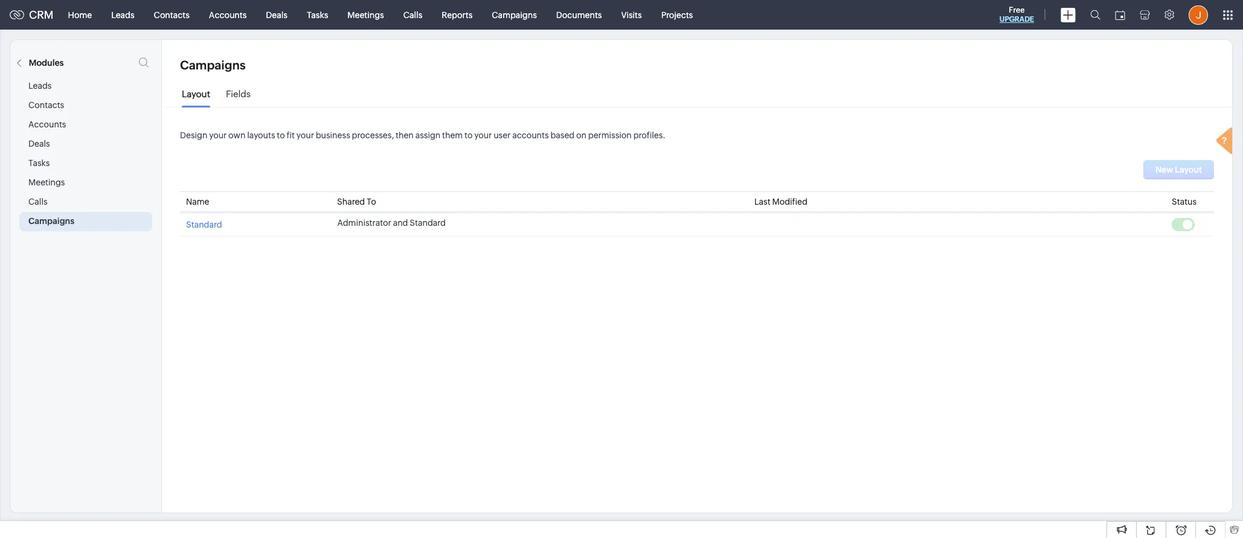 Task type: vqa. For each thing, say whether or not it's contained in the screenshot.
'Meetings' inside the Meetings link
no



Task type: locate. For each thing, give the bounding box(es) containing it.
create menu element
[[1054, 0, 1084, 29]]

reports link
[[432, 0, 482, 29]]

campaigns
[[492, 10, 537, 20], [180, 58, 246, 72], [28, 216, 74, 226]]

0 horizontal spatial to
[[277, 131, 285, 140]]

0 vertical spatial accounts
[[209, 10, 247, 20]]

fields link
[[226, 89, 251, 108]]

None button
[[1144, 160, 1215, 179]]

0 horizontal spatial tasks
[[28, 158, 50, 168]]

1 your from the left
[[209, 131, 227, 140]]

administrator and standard
[[337, 218, 446, 228]]

0 vertical spatial campaigns
[[492, 10, 537, 20]]

0 horizontal spatial leads
[[28, 81, 52, 91]]

1 horizontal spatial calls
[[404, 10, 423, 20]]

contacts
[[154, 10, 190, 20], [28, 100, 64, 110]]

2 horizontal spatial campaigns
[[492, 10, 537, 20]]

accounts
[[209, 10, 247, 20], [28, 120, 66, 129]]

contacts down modules
[[28, 100, 64, 110]]

0 horizontal spatial contacts
[[28, 100, 64, 110]]

to
[[367, 197, 376, 207]]

then
[[396, 131, 414, 140]]

accounts link
[[199, 0, 256, 29]]

user
[[494, 131, 511, 140]]

0 horizontal spatial your
[[209, 131, 227, 140]]

leads right home
[[111, 10, 135, 20]]

your left user
[[475, 131, 492, 140]]

design your own layouts to fit your business processes, then assign them to your user accounts based on permission profiles.
[[180, 131, 666, 140]]

1 to from the left
[[277, 131, 285, 140]]

0 vertical spatial leads
[[111, 10, 135, 20]]

fit
[[287, 131, 295, 140]]

0 vertical spatial tasks
[[307, 10, 328, 20]]

profile element
[[1182, 0, 1216, 29]]

on
[[576, 131, 587, 140]]

1 vertical spatial accounts
[[28, 120, 66, 129]]

shared
[[337, 197, 365, 207]]

0 horizontal spatial accounts
[[28, 120, 66, 129]]

0 vertical spatial deals
[[266, 10, 288, 20]]

to left fit
[[277, 131, 285, 140]]

0 vertical spatial meetings
[[348, 10, 384, 20]]

search image
[[1091, 10, 1101, 20]]

last
[[755, 197, 771, 207]]

status
[[1172, 197, 1197, 207]]

tasks
[[307, 10, 328, 20], [28, 158, 50, 168]]

0 vertical spatial contacts
[[154, 10, 190, 20]]

them
[[442, 131, 463, 140]]

1 horizontal spatial meetings
[[348, 10, 384, 20]]

your left own
[[209, 131, 227, 140]]

1 vertical spatial calls
[[28, 197, 47, 207]]

1 horizontal spatial standard
[[410, 218, 446, 228]]

0 horizontal spatial standard
[[186, 220, 222, 230]]

1 vertical spatial meetings
[[28, 178, 65, 187]]

1 vertical spatial deals
[[28, 139, 50, 149]]

1 vertical spatial campaigns
[[180, 58, 246, 72]]

1 horizontal spatial campaigns
[[180, 58, 246, 72]]

standard
[[410, 218, 446, 228], [186, 220, 222, 230]]

documents link
[[547, 0, 612, 29]]

leads link
[[102, 0, 144, 29]]

documents
[[556, 10, 602, 20]]

to
[[277, 131, 285, 140], [465, 131, 473, 140]]

your
[[209, 131, 227, 140], [297, 131, 314, 140], [475, 131, 492, 140]]

your right fit
[[297, 131, 314, 140]]

contacts link
[[144, 0, 199, 29]]

1 horizontal spatial contacts
[[154, 10, 190, 20]]

1 horizontal spatial your
[[297, 131, 314, 140]]

to right them on the top left of the page
[[465, 131, 473, 140]]

contacts inside contacts link
[[154, 10, 190, 20]]

2 your from the left
[[297, 131, 314, 140]]

layout
[[182, 89, 210, 99]]

2 horizontal spatial your
[[475, 131, 492, 140]]

visits
[[621, 10, 642, 20]]

2 vertical spatial campaigns
[[28, 216, 74, 226]]

leads inside 'link'
[[111, 10, 135, 20]]

1 vertical spatial tasks
[[28, 158, 50, 168]]

projects link
[[652, 0, 703, 29]]

meetings
[[348, 10, 384, 20], [28, 178, 65, 187]]

1 horizontal spatial tasks
[[307, 10, 328, 20]]

processes,
[[352, 131, 394, 140]]

visits link
[[612, 0, 652, 29]]

1 horizontal spatial leads
[[111, 10, 135, 20]]

leads down modules
[[28, 81, 52, 91]]

deals
[[266, 10, 288, 20], [28, 139, 50, 149]]

standard down name
[[186, 220, 222, 230]]

1 horizontal spatial to
[[465, 131, 473, 140]]

calls
[[404, 10, 423, 20], [28, 197, 47, 207]]

last modified
[[755, 197, 808, 207]]

standard right and at the top of page
[[410, 218, 446, 228]]

0 horizontal spatial calls
[[28, 197, 47, 207]]

leads
[[111, 10, 135, 20], [28, 81, 52, 91]]

fields
[[226, 89, 251, 99]]

campaigns link
[[482, 0, 547, 29]]

1 horizontal spatial deals
[[266, 10, 288, 20]]

contacts right leads 'link'
[[154, 10, 190, 20]]



Task type: describe. For each thing, give the bounding box(es) containing it.
3 your from the left
[[475, 131, 492, 140]]

calls link
[[394, 0, 432, 29]]

deals link
[[256, 0, 297, 29]]

create menu image
[[1061, 8, 1076, 22]]

projects
[[661, 10, 693, 20]]

free upgrade
[[1000, 5, 1035, 24]]

2 to from the left
[[465, 131, 473, 140]]

shared to
[[337, 197, 376, 207]]

0 horizontal spatial campaigns
[[28, 216, 74, 226]]

deals inside deals link
[[266, 10, 288, 20]]

layouts
[[247, 131, 275, 140]]

business
[[316, 131, 350, 140]]

meetings link
[[338, 0, 394, 29]]

standard link
[[186, 218, 222, 230]]

0 horizontal spatial meetings
[[28, 178, 65, 187]]

profile image
[[1189, 5, 1209, 24]]

search element
[[1084, 0, 1108, 30]]

0 vertical spatial calls
[[404, 10, 423, 20]]

layout link
[[182, 89, 210, 108]]

calendar image
[[1116, 10, 1126, 20]]

name
[[186, 197, 209, 207]]

modified
[[773, 197, 808, 207]]

accounts
[[513, 131, 549, 140]]

crm link
[[10, 8, 54, 21]]

home
[[68, 10, 92, 20]]

modules
[[29, 58, 64, 68]]

0 horizontal spatial deals
[[28, 139, 50, 149]]

reports
[[442, 10, 473, 20]]

tasks link
[[297, 0, 338, 29]]

profiles.
[[634, 131, 666, 140]]

crm
[[29, 8, 54, 21]]

upgrade
[[1000, 15, 1035, 24]]

assign
[[416, 131, 441, 140]]

free
[[1009, 5, 1025, 15]]

administrator
[[337, 218, 391, 228]]

home link
[[58, 0, 102, 29]]

based
[[551, 131, 575, 140]]

design
[[180, 131, 208, 140]]

own
[[228, 131, 246, 140]]

permission
[[588, 131, 632, 140]]

and
[[393, 218, 408, 228]]

1 horizontal spatial accounts
[[209, 10, 247, 20]]

1 vertical spatial contacts
[[28, 100, 64, 110]]

1 vertical spatial leads
[[28, 81, 52, 91]]



